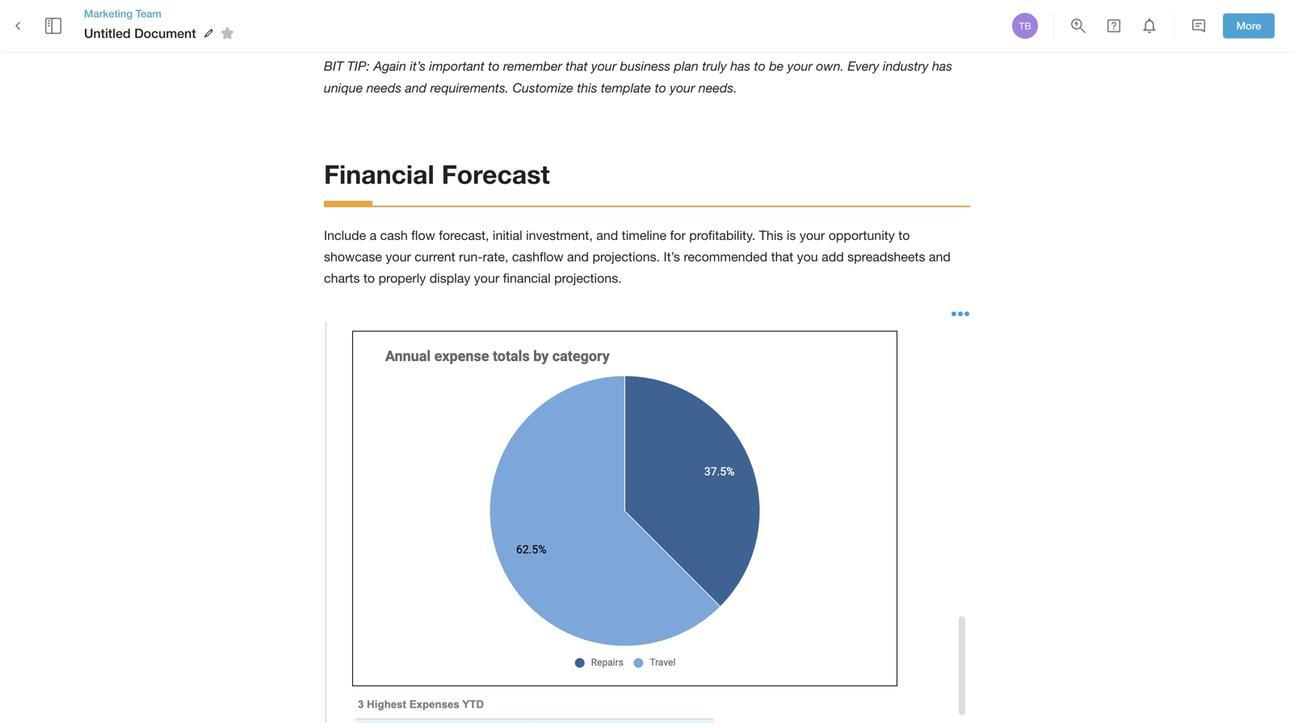 Task type: vqa. For each thing, say whether or not it's contained in the screenshot.
"recommended"
yes



Task type: locate. For each thing, give the bounding box(es) containing it.
and down it's
[[405, 80, 427, 95]]

again
[[374, 58, 406, 74]]

marketing
[[84, 7, 133, 20]]

favorite image
[[218, 24, 237, 43]]

tip:
[[347, 58, 370, 74]]

and
[[405, 80, 427, 95], [597, 228, 618, 243], [567, 249, 589, 264], [929, 249, 951, 264]]

investment,
[[526, 228, 593, 243]]

1 vertical spatial that
[[771, 249, 794, 264]]

to left be
[[754, 58, 766, 74]]

include a cash flow forecast, initial investment, and timeline for profitability. this is your opportunity to showcase your current run-rate, cashflow and projections. it's recommended that you add spreadsheets and charts to properly display your financial projections.
[[324, 228, 955, 286]]

that down is
[[771, 249, 794, 264]]

plan
[[674, 58, 699, 74]]

0 horizontal spatial that
[[566, 58, 588, 74]]

financial
[[503, 271, 551, 286]]

important
[[429, 58, 485, 74]]

profitability.
[[689, 228, 756, 243]]

financial
[[324, 159, 435, 189]]

needs
[[367, 80, 402, 95]]

to
[[488, 58, 500, 74], [754, 58, 766, 74], [655, 80, 666, 95], [899, 228, 910, 243], [364, 271, 375, 286]]

truly
[[702, 58, 727, 74]]

0 vertical spatial that
[[566, 58, 588, 74]]

bit
[[324, 58, 344, 74]]

has
[[731, 58, 751, 74], [932, 58, 953, 74]]

your down plan
[[670, 80, 695, 95]]

remember
[[503, 58, 562, 74]]

cashflow
[[512, 249, 564, 264]]

a
[[370, 228, 377, 243]]

include
[[324, 228, 366, 243]]

to down business
[[655, 80, 666, 95]]

is
[[787, 228, 796, 243]]

recommended
[[684, 249, 768, 264]]

run-
[[459, 249, 483, 264]]

1 horizontal spatial that
[[771, 249, 794, 264]]

0 vertical spatial projections.
[[593, 249, 660, 264]]

marketing team link
[[84, 6, 240, 21]]

your up "this"
[[592, 58, 617, 74]]

opportunity
[[829, 228, 895, 243]]

projections.
[[593, 249, 660, 264], [554, 271, 622, 286]]

1 vertical spatial projections.
[[554, 271, 622, 286]]

spreadsheets
[[848, 249, 926, 264]]

projections. down timeline
[[593, 249, 660, 264]]

1 horizontal spatial has
[[932, 58, 953, 74]]

has right 'industry'
[[932, 58, 953, 74]]

it's
[[664, 249, 680, 264]]

marketing team
[[84, 7, 161, 20]]

charts
[[324, 271, 360, 286]]

has right truly
[[731, 58, 751, 74]]

display
[[430, 271, 471, 286]]

0 horizontal spatial has
[[731, 58, 751, 74]]

forecast,
[[439, 228, 489, 243]]

that up "this"
[[566, 58, 588, 74]]

that
[[566, 58, 588, 74], [771, 249, 794, 264]]

document
[[134, 25, 196, 41]]

projections. down investment,
[[554, 271, 622, 286]]

your
[[592, 58, 617, 74], [788, 58, 813, 74], [670, 80, 695, 95], [800, 228, 825, 243], [386, 249, 411, 264], [474, 271, 500, 286]]

untitled
[[84, 25, 131, 41]]

customize
[[513, 80, 574, 95]]

be
[[769, 58, 784, 74]]

to up requirements. at the top
[[488, 58, 500, 74]]

own.
[[816, 58, 844, 74]]



Task type: describe. For each thing, give the bounding box(es) containing it.
and inside 'bit tip: again it's important to remember that your business plan truly has to be your own. every industry has unique needs and requirements. customize this template to your needs.'
[[405, 80, 427, 95]]

more button
[[1223, 13, 1275, 38]]

your right is
[[800, 228, 825, 243]]

and right spreadsheets
[[929, 249, 951, 264]]

showcase
[[324, 249, 382, 264]]

for
[[670, 228, 686, 243]]

and left timeline
[[597, 228, 618, 243]]

cash
[[380, 228, 408, 243]]

tb
[[1019, 20, 1031, 32]]

every
[[848, 58, 880, 74]]

properly
[[379, 271, 426, 286]]

your right be
[[788, 58, 813, 74]]

business
[[620, 58, 671, 74]]

industry
[[883, 58, 929, 74]]

initial
[[493, 228, 522, 243]]

bit tip: again it's important to remember that your business plan truly has to be your own. every industry has unique needs and requirements. customize this template to your needs.
[[324, 58, 956, 95]]

this
[[759, 228, 783, 243]]

and down investment,
[[567, 249, 589, 264]]

to up spreadsheets
[[899, 228, 910, 243]]

flow
[[411, 228, 435, 243]]

1 has from the left
[[731, 58, 751, 74]]

current
[[415, 249, 455, 264]]

timeline
[[622, 228, 667, 243]]

that inside 'bit tip: again it's important to remember that your business plan truly has to be your own. every industry has unique needs and requirements. customize this template to your needs.'
[[566, 58, 588, 74]]

you
[[797, 249, 818, 264]]

this
[[577, 80, 598, 95]]

tb button
[[1010, 11, 1041, 41]]

template
[[601, 80, 651, 95]]

that inside include a cash flow forecast, initial investment, and timeline for profitability. this is your opportunity to showcase your current run-rate, cashflow and projections. it's recommended that you add spreadsheets and charts to properly display your financial projections.
[[771, 249, 794, 264]]

unique
[[324, 80, 363, 95]]

2 has from the left
[[932, 58, 953, 74]]

add
[[822, 249, 844, 264]]

your down rate,
[[474, 271, 500, 286]]

to down showcase at the top left of page
[[364, 271, 375, 286]]

rate,
[[483, 249, 509, 264]]

it's
[[410, 58, 426, 74]]

needs.
[[699, 80, 737, 95]]

your up properly on the left of the page
[[386, 249, 411, 264]]

financial forecast
[[324, 159, 550, 189]]

requirements.
[[430, 80, 509, 95]]

untitled document
[[84, 25, 196, 41]]

team
[[136, 7, 161, 20]]

forecast
[[442, 159, 550, 189]]

more
[[1237, 19, 1262, 32]]



